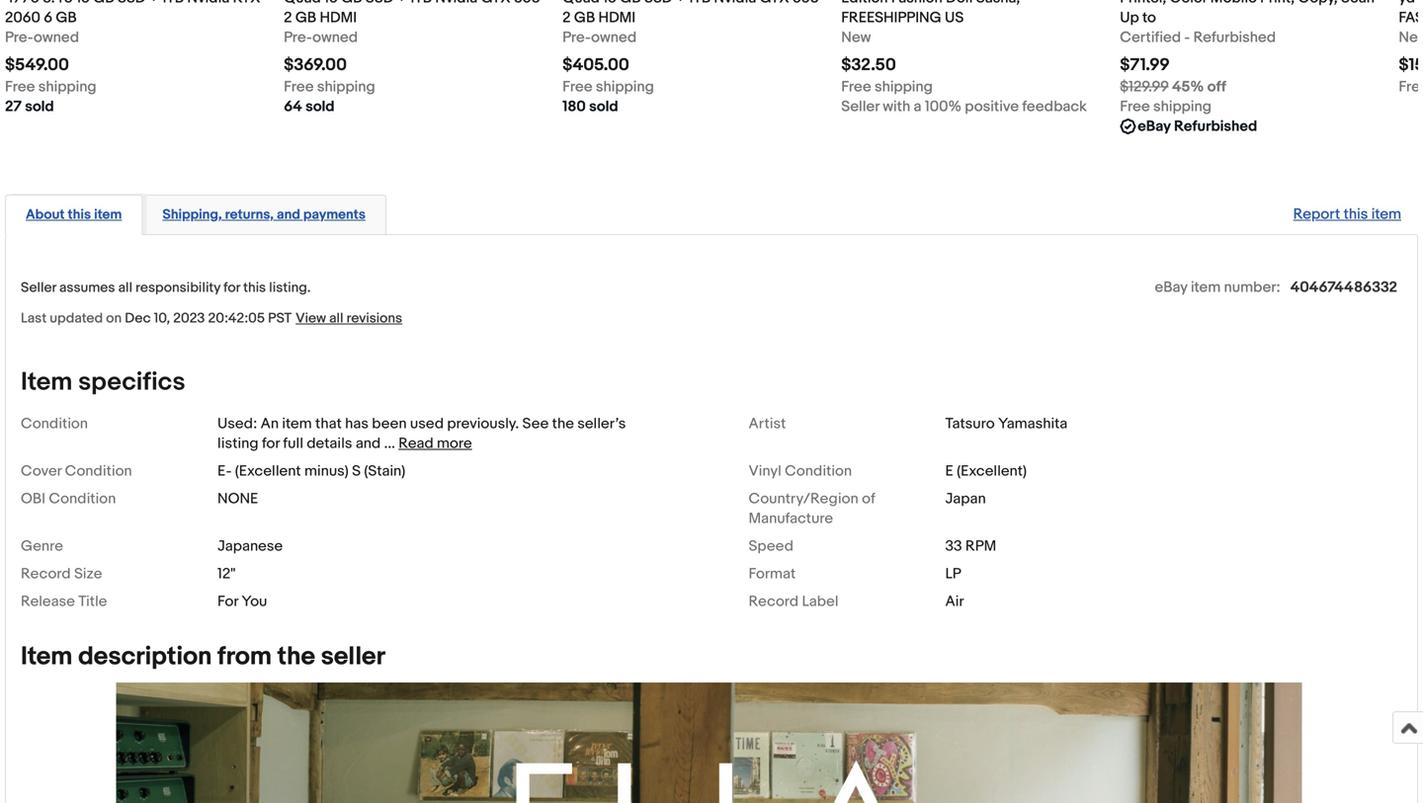 Task type: describe. For each thing, give the bounding box(es) containing it.
$32.50 text field
[[841, 55, 896, 76]]

180 sold text field
[[562, 97, 618, 117]]

obi condition
[[21, 490, 116, 508]]

been
[[372, 415, 407, 433]]

vinyl condition
[[749, 462, 852, 480]]

certified
[[1120, 29, 1181, 46]]

has
[[345, 415, 369, 433]]

sold for $405.00
[[589, 98, 618, 116]]

speed
[[749, 538, 793, 555]]

Certified - Refurbished text field
[[1120, 28, 1276, 47]]

record for record size
[[21, 565, 71, 583]]

$549.00 text field
[[5, 55, 69, 76]]

japan
[[945, 490, 986, 508]]

404674486332
[[1290, 279, 1397, 296]]

off
[[1207, 78, 1226, 96]]

owned for $549.00
[[34, 29, 79, 46]]

$369.00
[[284, 55, 347, 76]]

details
[[307, 435, 352, 453]]

sold for $549.00
[[25, 98, 54, 116]]

returns,
[[225, 207, 274, 223]]

0 horizontal spatial for
[[224, 280, 240, 296]]

a
[[914, 98, 922, 116]]

-
[[1184, 29, 1190, 46]]

size
[[74, 565, 102, 583]]

owned for $369.00
[[312, 29, 358, 46]]

shipping for $405.00
[[596, 78, 654, 96]]

shipping inside certified - refurbished $71.99 $129.99 45% off free shipping
[[1153, 98, 1212, 116]]

item for report this item
[[1371, 206, 1401, 223]]

free down $15 text box
[[1399, 78, 1423, 96]]

e
[[945, 462, 953, 480]]

last updated on dec 10, 2023 20:42:05 pst view all revisions
[[21, 310, 402, 327]]

assumes
[[59, 280, 115, 296]]

$369.00 text field
[[284, 55, 347, 76]]

read more
[[398, 435, 472, 453]]

Pre-owned text field
[[562, 28, 637, 47]]

condition for cover condition
[[65, 462, 132, 480]]

New text field
[[1399, 28, 1423, 47]]

shipping inside the new $32.50 free shipping seller with a 100% positive feedback
[[875, 78, 933, 96]]

view
[[296, 310, 326, 327]]

report this item
[[1293, 206, 1401, 223]]

1 horizontal spatial this
[[243, 280, 266, 296]]

vinyl
[[749, 462, 781, 480]]

33
[[945, 538, 962, 555]]

Free shipping text field
[[5, 77, 97, 97]]

rpm
[[965, 538, 996, 555]]

pst
[[268, 310, 292, 327]]

for
[[217, 593, 238, 611]]

number:
[[1224, 279, 1281, 296]]

record label
[[749, 593, 838, 611]]

12"
[[217, 565, 236, 583]]

100%
[[925, 98, 962, 116]]

item for item specifics
[[21, 367, 73, 398]]

free shipping text field for $405.00
[[562, 77, 654, 97]]

read
[[398, 435, 434, 453]]

(excellent)
[[957, 462, 1027, 480]]

see
[[522, 415, 549, 433]]

from
[[217, 642, 272, 672]]

you
[[241, 593, 267, 611]]

s
[[352, 462, 361, 480]]

free shipping text field for $32.50
[[841, 77, 933, 97]]

previously.
[[447, 415, 519, 433]]

$405.00 text field
[[562, 55, 629, 76]]

New text field
[[841, 28, 871, 47]]

free inside certified - refurbished $71.99 $129.99 45% off free shipping
[[1120, 98, 1150, 116]]

about this item button
[[26, 206, 122, 224]]

e (excellent)
[[945, 462, 1027, 480]]

e-
[[217, 462, 232, 480]]

the inside used: an item that has been used previously. see the seller's listing for full details and ...
[[552, 415, 574, 433]]

cover
[[21, 462, 62, 480]]

seller
[[321, 642, 385, 672]]

$15
[[1399, 55, 1423, 76]]

label
[[802, 593, 838, 611]]

180
[[562, 98, 586, 116]]

item left number:
[[1191, 279, 1221, 296]]

$32.50
[[841, 55, 896, 76]]

minus)
[[304, 462, 349, 480]]

item specifics
[[21, 367, 185, 398]]

on
[[106, 310, 122, 327]]

ebay item number: 404674486332
[[1155, 279, 1397, 296]]

new $15 free
[[1399, 29, 1423, 96]]

$405.00
[[562, 55, 629, 76]]

manufacture
[[749, 510, 833, 528]]

shipping,
[[162, 207, 222, 223]]

report this item link
[[1283, 196, 1411, 233]]

record size
[[21, 565, 102, 583]]

artist
[[749, 415, 786, 433]]

sold for $369.00
[[305, 98, 335, 116]]

pre-owned text field for $549.00
[[5, 28, 79, 47]]

tatsuro yamashita
[[945, 415, 1068, 433]]

condition for vinyl condition
[[785, 462, 852, 480]]

cover condition
[[21, 462, 132, 480]]

positive
[[965, 98, 1019, 116]]

free inside pre-owned $549.00 free shipping 27 sold
[[5, 78, 35, 96]]

for inside used: an item that has been used previously. see the seller's listing for full details and ...
[[262, 435, 280, 453]]

free shipping text field down $129.99
[[1120, 97, 1212, 117]]

view all revisions link
[[292, 309, 402, 327]]

release
[[21, 593, 75, 611]]

20:42:05
[[208, 310, 265, 327]]

genre
[[21, 538, 63, 555]]

shipping, returns, and payments
[[162, 207, 366, 223]]

item description from the seller
[[21, 642, 385, 672]]

this for about
[[68, 207, 91, 223]]

new $32.50 free shipping seller with a 100% positive feedback
[[841, 29, 1087, 116]]

payments
[[303, 207, 366, 223]]

pre-owned $369.00 free shipping 64 sold
[[284, 29, 375, 116]]

owned for $405.00
[[591, 29, 637, 46]]

condition up cover
[[21, 415, 88, 433]]

new for $32.50
[[841, 29, 871, 46]]



Task type: vqa. For each thing, say whether or not it's contained in the screenshot.
'shipping' inside $105.94 Buy It Now Free shipping Save up to 7% when you buy more
no



Task type: locate. For each thing, give the bounding box(es) containing it.
3 sold from the left
[[589, 98, 618, 116]]

1 horizontal spatial seller
[[841, 98, 879, 116]]

tatsuro
[[945, 415, 995, 433]]

27
[[5, 98, 22, 116]]

and inside used: an item that has been used previously. see the seller's listing for full details and ...
[[356, 435, 381, 453]]

free down $129.99
[[1120, 98, 1150, 116]]

dec
[[125, 310, 151, 327]]

sold
[[25, 98, 54, 116], [305, 98, 335, 116], [589, 98, 618, 116]]

free inside pre-owned $369.00 free shipping 64 sold
[[284, 78, 314, 96]]

45%
[[1172, 78, 1204, 96]]

new for $15
[[1399, 29, 1423, 46]]

shipping down $549.00
[[38, 78, 97, 96]]

1 horizontal spatial all
[[329, 310, 343, 327]]

refurbished inside certified - refurbished $71.99 $129.99 45% off free shipping
[[1193, 29, 1276, 46]]

owned inside pre-owned $369.00 free shipping 64 sold
[[312, 29, 358, 46]]

0 horizontal spatial pre-owned text field
[[5, 28, 79, 47]]

(stain)
[[364, 462, 405, 480]]

owned up $549.00
[[34, 29, 79, 46]]

pre-owned $549.00 free shipping 27 sold
[[5, 29, 97, 116]]

owned inside pre-owned $549.00 free shipping 27 sold
[[34, 29, 79, 46]]

shipping for $369.00
[[317, 78, 375, 96]]

e- (excellent minus) s (stain)
[[217, 462, 405, 480]]

read more button
[[398, 435, 472, 453]]

pre-
[[5, 29, 34, 46], [284, 29, 312, 46], [562, 29, 591, 46]]

ebay refurbished
[[1138, 118, 1257, 135]]

condition up the obi condition
[[65, 462, 132, 480]]

1 vertical spatial record
[[749, 593, 799, 611]]

owned up $369.00
[[312, 29, 358, 46]]

this right report
[[1344, 206, 1368, 223]]

pre- inside pre-owned $369.00 free shipping 64 sold
[[284, 29, 312, 46]]

sold down free shipping text box
[[25, 98, 54, 116]]

pre-owned text field for $369.00
[[284, 28, 358, 47]]

country/region
[[749, 490, 859, 508]]

0 vertical spatial record
[[21, 565, 71, 583]]

record for record label
[[749, 593, 799, 611]]

item for about this item
[[94, 207, 122, 223]]

more
[[437, 435, 472, 453]]

item right report
[[1371, 206, 1401, 223]]

condition up country/region
[[785, 462, 852, 480]]

format
[[749, 565, 796, 583]]

responsibility
[[135, 280, 220, 296]]

3 pre- from the left
[[562, 29, 591, 46]]

1 horizontal spatial new
[[1399, 29, 1423, 46]]

2 pre- from the left
[[284, 29, 312, 46]]

all up the on
[[118, 280, 132, 296]]

27 sold text field
[[5, 97, 54, 117]]

refurbished right -
[[1193, 29, 1276, 46]]

shipping up with at top right
[[875, 78, 933, 96]]

2 owned from the left
[[312, 29, 358, 46]]

shipping down '$405.00'
[[596, 78, 654, 96]]

owned inside pre-owned $405.00 free shipping 180 sold
[[591, 29, 637, 46]]

pre- inside pre-owned $405.00 free shipping 180 sold
[[562, 29, 591, 46]]

Seller with a 100% positive feedback text field
[[841, 97, 1087, 117]]

item for item description from the seller
[[21, 642, 73, 672]]

new up $15 text box
[[1399, 29, 1423, 46]]

shipping for $549.00
[[38, 78, 97, 96]]

2 horizontal spatial sold
[[589, 98, 618, 116]]

and inside button
[[277, 207, 300, 223]]

1 horizontal spatial pre-owned text field
[[284, 28, 358, 47]]

0 vertical spatial refurbished
[[1193, 29, 1276, 46]]

0 horizontal spatial new
[[841, 29, 871, 46]]

this for report
[[1344, 206, 1368, 223]]

pre-owned text field up $549.00
[[5, 28, 79, 47]]

tab list containing about this item
[[5, 191, 1418, 235]]

pre- inside pre-owned $549.00 free shipping 27 sold
[[5, 29, 34, 46]]

new inside the new $32.50 free shipping seller with a 100% positive feedback
[[841, 29, 871, 46]]

pre-owned text field up $369.00
[[284, 28, 358, 47]]

ebay down $129.99
[[1138, 118, 1171, 135]]

free shipping text field down $369.00 text box
[[284, 77, 375, 97]]

item down last
[[21, 367, 73, 398]]

refurbished down the off
[[1174, 118, 1257, 135]]

(excellent
[[235, 462, 301, 480]]

2023
[[173, 310, 205, 327]]

previous price $129.99 45% off text field
[[1120, 77, 1226, 97]]

free up 64
[[284, 78, 314, 96]]

ebay inside text box
[[1138, 118, 1171, 135]]

free up 180
[[562, 78, 593, 96]]

0 horizontal spatial pre-
[[5, 29, 34, 46]]

about this item
[[26, 207, 122, 223]]

2 horizontal spatial this
[[1344, 206, 1368, 223]]

seller left with at top right
[[841, 98, 879, 116]]

full
[[283, 435, 303, 453]]

pre- up $549.00
[[5, 29, 34, 46]]

lp
[[945, 565, 961, 583]]

updated
[[50, 310, 103, 327]]

33 rpm
[[945, 538, 996, 555]]

0 horizontal spatial seller
[[21, 280, 56, 296]]

$71.99 text field
[[1120, 55, 1170, 76]]

sold inside pre-owned $369.00 free shipping 64 sold
[[305, 98, 335, 116]]

free inside pre-owned $405.00 free shipping 180 sold
[[562, 78, 593, 96]]

$15 text field
[[1399, 55, 1423, 76]]

seller assumes all responsibility for this listing.
[[21, 280, 311, 296]]

new up $32.50 at the right of page
[[841, 29, 871, 46]]

0 horizontal spatial and
[[277, 207, 300, 223]]

the right see
[[552, 415, 574, 433]]

all
[[118, 280, 132, 296], [329, 310, 343, 327]]

shipping inside pre-owned $549.00 free shipping 27 sold
[[38, 78, 97, 96]]

this left listing.
[[243, 280, 266, 296]]

item up full on the bottom left
[[282, 415, 312, 433]]

revisions
[[347, 310, 402, 327]]

used:
[[217, 415, 257, 433]]

feedback
[[1022, 98, 1087, 116]]

item for used: an item that has been used previously. see the seller's listing for full details and ...
[[282, 415, 312, 433]]

obi
[[21, 490, 45, 508]]

0 horizontal spatial record
[[21, 565, 71, 583]]

Free text field
[[1399, 77, 1423, 97]]

2 horizontal spatial pre-
[[562, 29, 591, 46]]

2 horizontal spatial owned
[[591, 29, 637, 46]]

owned
[[34, 29, 79, 46], [312, 29, 358, 46], [591, 29, 637, 46]]

1 horizontal spatial the
[[552, 415, 574, 433]]

this inside button
[[68, 207, 91, 223]]

listing
[[217, 435, 259, 453]]

1 vertical spatial and
[[356, 435, 381, 453]]

shipping inside pre-owned $369.00 free shipping 64 sold
[[317, 78, 375, 96]]

1 vertical spatial all
[[329, 310, 343, 327]]

this right about
[[68, 207, 91, 223]]

item down release
[[21, 642, 73, 672]]

64 sold text field
[[284, 97, 335, 117]]

$71.99
[[1120, 55, 1170, 76]]

2 sold from the left
[[305, 98, 335, 116]]

condition for obi condition
[[49, 490, 116, 508]]

1 vertical spatial refurbished
[[1174, 118, 1257, 135]]

and right returns,
[[277, 207, 300, 223]]

1 item from the top
[[21, 367, 73, 398]]

free down $32.50 at the right of page
[[841, 78, 871, 96]]

1 owned from the left
[[34, 29, 79, 46]]

0 horizontal spatial sold
[[25, 98, 54, 116]]

64
[[284, 98, 302, 116]]

0 vertical spatial item
[[21, 367, 73, 398]]

item right about
[[94, 207, 122, 223]]

seller up last
[[21, 280, 56, 296]]

1 vertical spatial for
[[262, 435, 280, 453]]

this
[[1344, 206, 1368, 223], [68, 207, 91, 223], [243, 280, 266, 296]]

an
[[261, 415, 279, 433]]

1 horizontal spatial record
[[749, 593, 799, 611]]

Free shipping text field
[[284, 77, 375, 97], [562, 77, 654, 97], [841, 77, 933, 97], [1120, 97, 1212, 117]]

Pre-owned text field
[[5, 28, 79, 47], [284, 28, 358, 47]]

0 vertical spatial ebay
[[1138, 118, 1171, 135]]

0 vertical spatial all
[[118, 280, 132, 296]]

eBay Refurbished text field
[[1138, 117, 1257, 136]]

tab list
[[5, 191, 1418, 235]]

shipping inside pre-owned $405.00 free shipping 180 sold
[[596, 78, 654, 96]]

1 vertical spatial ebay
[[1155, 279, 1188, 296]]

2 new from the left
[[1399, 29, 1423, 46]]

10,
[[154, 310, 170, 327]]

last
[[21, 310, 47, 327]]

air
[[945, 593, 964, 611]]

used
[[410, 415, 444, 433]]

item
[[1371, 206, 1401, 223], [94, 207, 122, 223], [1191, 279, 1221, 296], [282, 415, 312, 433]]

japanese
[[217, 538, 283, 555]]

1 horizontal spatial and
[[356, 435, 381, 453]]

pre- for $405.00
[[562, 29, 591, 46]]

shipping down '45%'
[[1153, 98, 1212, 116]]

for
[[224, 280, 240, 296], [262, 435, 280, 453]]

1 new from the left
[[841, 29, 871, 46]]

pre- up $369.00
[[284, 29, 312, 46]]

and left ...
[[356, 435, 381, 453]]

1 vertical spatial item
[[21, 642, 73, 672]]

0 vertical spatial and
[[277, 207, 300, 223]]

1 horizontal spatial sold
[[305, 98, 335, 116]]

release title
[[21, 593, 107, 611]]

0 horizontal spatial all
[[118, 280, 132, 296]]

free shipping text field down '$405.00'
[[562, 77, 654, 97]]

ebay for ebay item number: 404674486332
[[1155, 279, 1188, 296]]

refurbished inside ebay refurbished text box
[[1174, 118, 1257, 135]]

that
[[315, 415, 342, 433]]

0 vertical spatial seller
[[841, 98, 879, 116]]

free shipping text field up with at top right
[[841, 77, 933, 97]]

record
[[21, 565, 71, 583], [749, 593, 799, 611]]

1 horizontal spatial owned
[[312, 29, 358, 46]]

condition
[[21, 415, 88, 433], [65, 462, 132, 480], [785, 462, 852, 480], [49, 490, 116, 508]]

all right view
[[329, 310, 343, 327]]

1 horizontal spatial for
[[262, 435, 280, 453]]

item inside button
[[94, 207, 122, 223]]

sold right 64
[[305, 98, 335, 116]]

item inside used: an item that has been used previously. see the seller's listing for full details and ...
[[282, 415, 312, 433]]

for down an in the bottom of the page
[[262, 435, 280, 453]]

$549.00
[[5, 55, 69, 76]]

shipping down $369.00 text box
[[317, 78, 375, 96]]

pre- for $549.00
[[5, 29, 34, 46]]

certified - refurbished $71.99 $129.99 45% off free shipping
[[1120, 29, 1276, 116]]

free up 27
[[5, 78, 35, 96]]

condition down cover condition
[[49, 490, 116, 508]]

sold inside pre-owned $549.00 free shipping 27 sold
[[25, 98, 54, 116]]

2 pre-owned text field from the left
[[284, 28, 358, 47]]

1 pre- from the left
[[5, 29, 34, 46]]

1 vertical spatial seller
[[21, 280, 56, 296]]

record down the format
[[749, 593, 799, 611]]

1 pre-owned text field from the left
[[5, 28, 79, 47]]

seller inside the new $32.50 free shipping seller with a 100% positive feedback
[[841, 98, 879, 116]]

owned up $405.00 text box
[[591, 29, 637, 46]]

title
[[78, 593, 107, 611]]

for you
[[217, 593, 267, 611]]

ebay for ebay refurbished
[[1138, 118, 1171, 135]]

free inside the new $32.50 free shipping seller with a 100% positive feedback
[[841, 78, 871, 96]]

0 horizontal spatial this
[[68, 207, 91, 223]]

yamashita
[[998, 415, 1068, 433]]

0 vertical spatial the
[[552, 415, 574, 433]]

sold right 180
[[589, 98, 618, 116]]

for up "20:42:05"
[[224, 280, 240, 296]]

3 owned from the left
[[591, 29, 637, 46]]

1 sold from the left
[[25, 98, 54, 116]]

shipping, returns, and payments button
[[162, 206, 366, 224]]

0 horizontal spatial owned
[[34, 29, 79, 46]]

seller's
[[577, 415, 626, 433]]

with
[[883, 98, 910, 116]]

specifics
[[78, 367, 185, 398]]

used: an item that has been used previously. see the seller's listing for full details and ...
[[217, 415, 626, 453]]

about
[[26, 207, 65, 223]]

report
[[1293, 206, 1340, 223]]

sold inside pre-owned $405.00 free shipping 180 sold
[[589, 98, 618, 116]]

the right from
[[277, 642, 315, 672]]

record up release
[[21, 565, 71, 583]]

pre- up $405.00 text box
[[562, 29, 591, 46]]

ebay left number:
[[1155, 279, 1188, 296]]

pre- for $369.00
[[284, 29, 312, 46]]

1 horizontal spatial pre-
[[284, 29, 312, 46]]

2 item from the top
[[21, 642, 73, 672]]

0 horizontal spatial the
[[277, 642, 315, 672]]

0 vertical spatial for
[[224, 280, 240, 296]]

listing.
[[269, 280, 311, 296]]

free shipping text field for $369.00
[[284, 77, 375, 97]]

none
[[217, 490, 258, 508]]

pre-owned $405.00 free shipping 180 sold
[[562, 29, 654, 116]]

...
[[384, 435, 395, 453]]

1 vertical spatial the
[[277, 642, 315, 672]]



